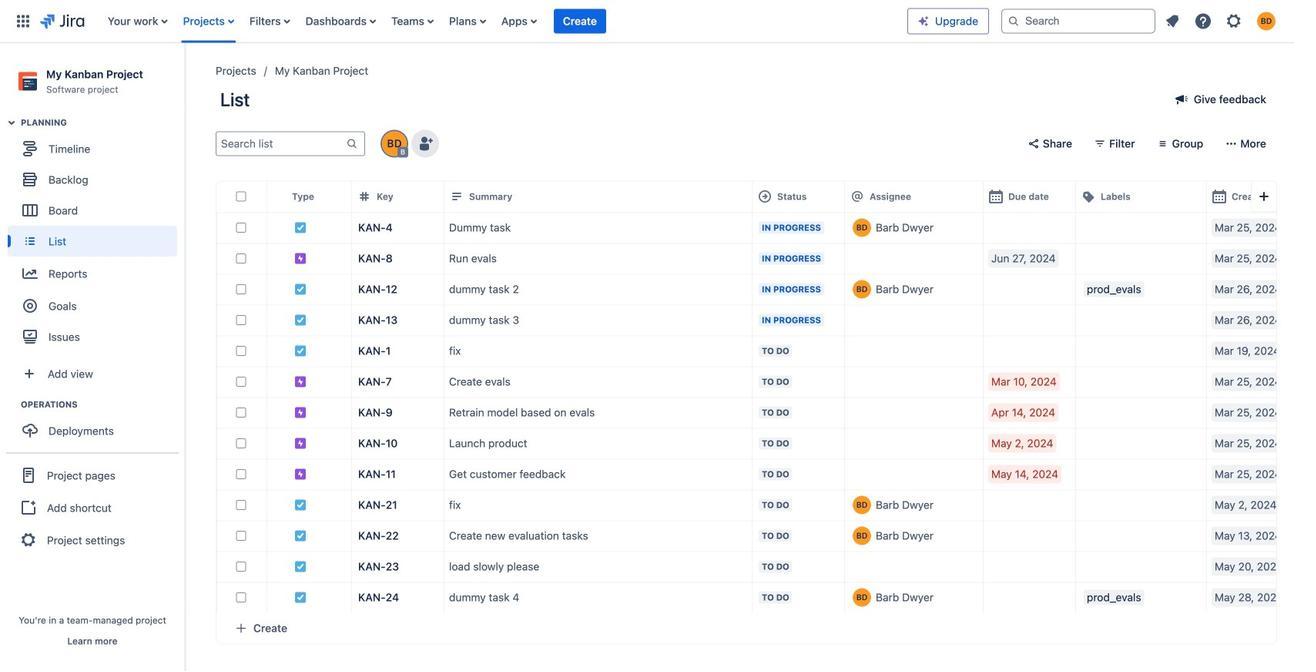 Task type: describe. For each thing, give the bounding box(es) containing it.
help image
[[1195, 12, 1213, 30]]

search image
[[1008, 15, 1021, 27]]

1 epic image from the top
[[294, 252, 307, 265]]

appswitcher icon image
[[14, 12, 32, 30]]

your profile and settings image
[[1258, 12, 1276, 30]]

primary element
[[9, 0, 908, 43]]

Search field
[[1002, 9, 1156, 34]]

heading for "planning" "image"'s group
[[21, 117, 184, 129]]

2 epic image from the top
[[294, 376, 307, 388]]

3 task image from the top
[[294, 314, 307, 326]]

2 vertical spatial group
[[6, 453, 179, 562]]

3 epic image from the top
[[294, 468, 307, 480]]

sidebar navigation image
[[168, 62, 202, 92]]

0 horizontal spatial list
[[100, 0, 908, 43]]

operations image
[[2, 396, 21, 414]]

group for the operations image
[[8, 399, 184, 451]]

group for "planning" "image"
[[8, 117, 184, 357]]

5 task image from the top
[[294, 591, 307, 604]]



Task type: vqa. For each thing, say whether or not it's contained in the screenshot.
topmost more information about barb dwyer icon
no



Task type: locate. For each thing, give the bounding box(es) containing it.
1 vertical spatial task image
[[294, 283, 307, 295]]

0 vertical spatial heading
[[21, 117, 184, 129]]

1 vertical spatial epic image
[[294, 376, 307, 388]]

task image
[[294, 345, 307, 357], [294, 499, 307, 511], [294, 530, 307, 542], [294, 561, 307, 573], [294, 591, 307, 604]]

2 task image from the top
[[294, 499, 307, 511]]

1 heading from the top
[[21, 117, 184, 129]]

2 heading from the top
[[21, 399, 184, 411]]

Search list field
[[217, 133, 346, 154]]

list item
[[554, 0, 607, 43]]

task image
[[294, 221, 307, 234], [294, 283, 307, 295], [294, 314, 307, 326]]

planning image
[[2, 113, 21, 132]]

heading
[[21, 117, 184, 129], [21, 399, 184, 411]]

banner
[[0, 0, 1295, 43]]

jira image
[[40, 12, 85, 30], [40, 12, 85, 30]]

4 task image from the top
[[294, 561, 307, 573]]

epic image
[[294, 406, 307, 419], [294, 437, 307, 450]]

goal image
[[23, 299, 37, 313]]

list
[[100, 0, 908, 43], [1159, 7, 1286, 35]]

1 vertical spatial heading
[[21, 399, 184, 411]]

notifications image
[[1164, 12, 1182, 30]]

2 vertical spatial task image
[[294, 314, 307, 326]]

1 epic image from the top
[[294, 406, 307, 419]]

settings image
[[1226, 12, 1244, 30]]

epic image
[[294, 252, 307, 265], [294, 376, 307, 388], [294, 468, 307, 480]]

2 epic image from the top
[[294, 437, 307, 450]]

0 vertical spatial group
[[8, 117, 184, 357]]

1 vertical spatial group
[[8, 399, 184, 451]]

2 task image from the top
[[294, 283, 307, 295]]

0 vertical spatial epic image
[[294, 252, 307, 265]]

0 vertical spatial epic image
[[294, 406, 307, 419]]

1 task image from the top
[[294, 345, 307, 357]]

1 vertical spatial epic image
[[294, 437, 307, 450]]

3 task image from the top
[[294, 530, 307, 542]]

1 task image from the top
[[294, 221, 307, 234]]

1 horizontal spatial list
[[1159, 7, 1286, 35]]

0 vertical spatial task image
[[294, 221, 307, 234]]

group
[[8, 117, 184, 357], [8, 399, 184, 451], [6, 453, 179, 562]]

table
[[217, 181, 1295, 613]]

2 vertical spatial epic image
[[294, 468, 307, 480]]

None search field
[[1002, 9, 1156, 34]]

heading for the operations image group
[[21, 399, 184, 411]]

sidebar element
[[0, 43, 185, 671]]



